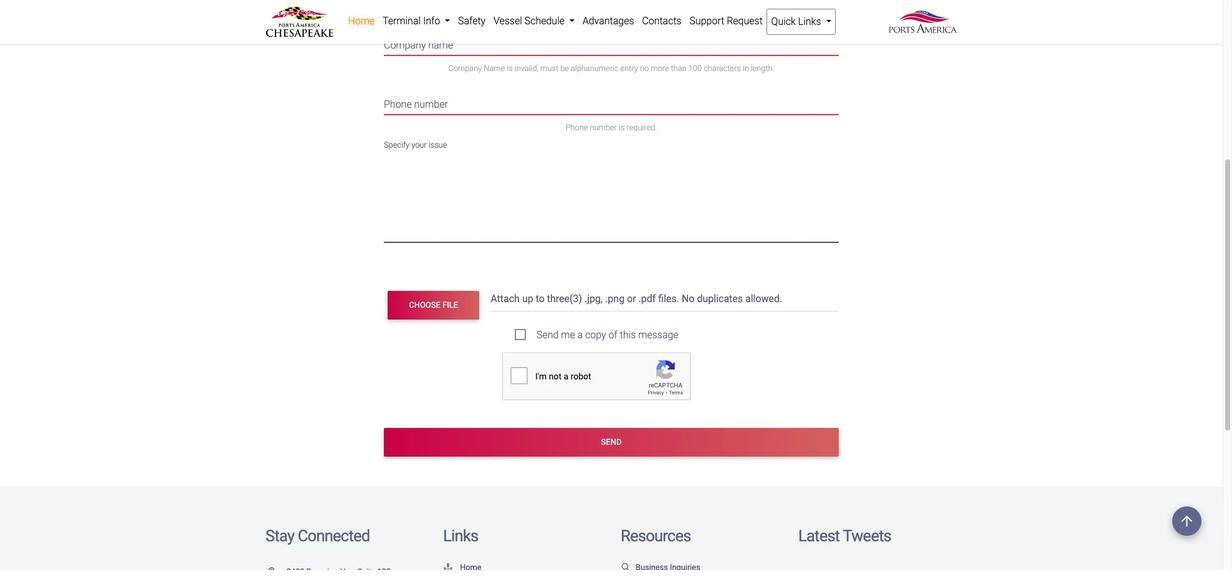 Task type: locate. For each thing, give the bounding box(es) containing it.
choose
[[409, 301, 440, 310]]

send
[[601, 438, 622, 447]]

0 vertical spatial is
[[507, 64, 513, 73]]

choose file
[[409, 301, 458, 310]]

number
[[414, 98, 448, 110], [590, 123, 617, 132]]

advantages link
[[579, 9, 638, 34]]

this
[[620, 329, 636, 341]]

request
[[727, 15, 763, 27]]

1 horizontal spatial links
[[798, 16, 821, 27]]

0 vertical spatial links
[[798, 16, 821, 27]]

is
[[507, 64, 513, 73], [619, 123, 625, 132]]

0 horizontal spatial links
[[443, 527, 478, 545]]

links
[[798, 16, 821, 27], [443, 527, 478, 545]]

terminal
[[383, 15, 421, 27]]

1 horizontal spatial number
[[590, 123, 617, 132]]

company
[[384, 39, 426, 51], [448, 64, 482, 73]]

is right name
[[507, 64, 513, 73]]

1 vertical spatial company
[[448, 64, 482, 73]]

0 horizontal spatial phone
[[384, 98, 412, 110]]

support request
[[690, 15, 763, 27]]

0 horizontal spatial number
[[414, 98, 448, 110]]

schedule
[[525, 15, 565, 27]]

1 horizontal spatial phone
[[566, 123, 588, 132]]

name
[[428, 39, 453, 51]]

send me a copy of this message
[[537, 329, 678, 341]]

1 vertical spatial number
[[590, 123, 617, 132]]

links right quick
[[798, 16, 821, 27]]

search image
[[621, 564, 631, 570]]

number down phone number text box
[[590, 123, 617, 132]]

in
[[743, 64, 749, 73]]

company down terminal
[[384, 39, 426, 51]]

Attach up to three(3) .jpg, .png or .pdf files. No duplicates allowed. text field
[[489, 287, 841, 311]]

connected
[[298, 527, 370, 545]]

contacts
[[642, 15, 682, 27]]

latest
[[798, 527, 840, 545]]

message
[[638, 329, 678, 341]]

phone number
[[384, 98, 448, 110]]

0 horizontal spatial is
[[507, 64, 513, 73]]

terminal info
[[383, 15, 443, 27]]

specify
[[384, 140, 410, 150]]

map marker alt image
[[269, 568, 285, 570]]

Company name text field
[[384, 32, 839, 56]]

be
[[560, 64, 569, 73]]

no
[[640, 64, 649, 73]]

safety
[[458, 15, 486, 27]]

phone for phone number is required.
[[566, 123, 588, 132]]

vessel schedule
[[494, 15, 567, 27]]

links up anchor icon
[[443, 527, 478, 545]]

phone up the specify
[[384, 98, 412, 110]]

1 vertical spatial phone
[[566, 123, 588, 132]]

1 horizontal spatial is
[[619, 123, 625, 132]]

quick links
[[771, 16, 824, 27]]

me
[[561, 329, 575, 341]]

1 horizontal spatial company
[[448, 64, 482, 73]]

info
[[423, 15, 440, 27]]

0 vertical spatial number
[[414, 98, 448, 110]]

is left 'required.'
[[619, 123, 625, 132]]

stay
[[265, 527, 294, 545]]

copy
[[585, 329, 606, 341]]

safety link
[[454, 9, 490, 34]]

100
[[689, 64, 702, 73]]

0 vertical spatial phone
[[384, 98, 412, 110]]

company left name
[[448, 64, 482, 73]]

terminal info link
[[379, 9, 454, 34]]

more
[[651, 64, 669, 73]]

phone down phone number text box
[[566, 123, 588, 132]]

1 vertical spatial is
[[619, 123, 625, 132]]

None text field
[[384, 0, 839, 17]]

vessel
[[494, 15, 522, 27]]

number up issue at top
[[414, 98, 448, 110]]

support request link
[[686, 9, 767, 34]]

0 vertical spatial company
[[384, 39, 426, 51]]

length.
[[751, 64, 774, 73]]

phone
[[384, 98, 412, 110], [566, 123, 588, 132]]

number for phone number
[[414, 98, 448, 110]]

phone for phone number
[[384, 98, 412, 110]]

is inside company name company name is invalid, must be alphanumeric entry no more than 100 characters in length.
[[507, 64, 513, 73]]



Task type: vqa. For each thing, say whether or not it's contained in the screenshot.
E-Check
no



Task type: describe. For each thing, give the bounding box(es) containing it.
tweets
[[843, 527, 891, 545]]

send
[[537, 329, 559, 341]]

0 horizontal spatial company
[[384, 39, 426, 51]]

go to top image
[[1172, 507, 1202, 536]]

entry
[[620, 64, 638, 73]]

issue
[[429, 140, 447, 150]]

quick links link
[[767, 9, 836, 35]]

latest tweets
[[798, 527, 891, 545]]

alphanumeric
[[571, 64, 619, 73]]

company name company name is invalid, must be alphanumeric entry no more than 100 characters in length.
[[384, 39, 774, 73]]

a
[[577, 329, 583, 341]]

than
[[671, 64, 687, 73]]

of
[[609, 329, 618, 341]]

home link
[[344, 9, 379, 34]]

send button
[[384, 428, 839, 457]]

file
[[442, 301, 458, 310]]

quick
[[771, 16, 796, 27]]

home
[[348, 15, 375, 27]]

stay connected
[[265, 527, 370, 545]]

resources
[[621, 527, 691, 545]]

anchor image
[[443, 564, 453, 570]]

Specify your issue text field
[[384, 149, 839, 242]]

Phone number text field
[[384, 90, 839, 115]]

number for phone number is required.
[[590, 123, 617, 132]]

specify your issue
[[384, 140, 447, 150]]

invalid,
[[515, 64, 538, 73]]

advantages
[[583, 15, 634, 27]]

required.
[[627, 123, 657, 132]]

1 vertical spatial links
[[443, 527, 478, 545]]

characters
[[704, 64, 741, 73]]

phone number is required.
[[566, 123, 657, 132]]

name
[[484, 64, 505, 73]]

must
[[540, 64, 558, 73]]

support
[[690, 15, 724, 27]]

your
[[411, 140, 427, 150]]

vessel schedule link
[[490, 9, 579, 34]]

contacts link
[[638, 9, 686, 34]]



